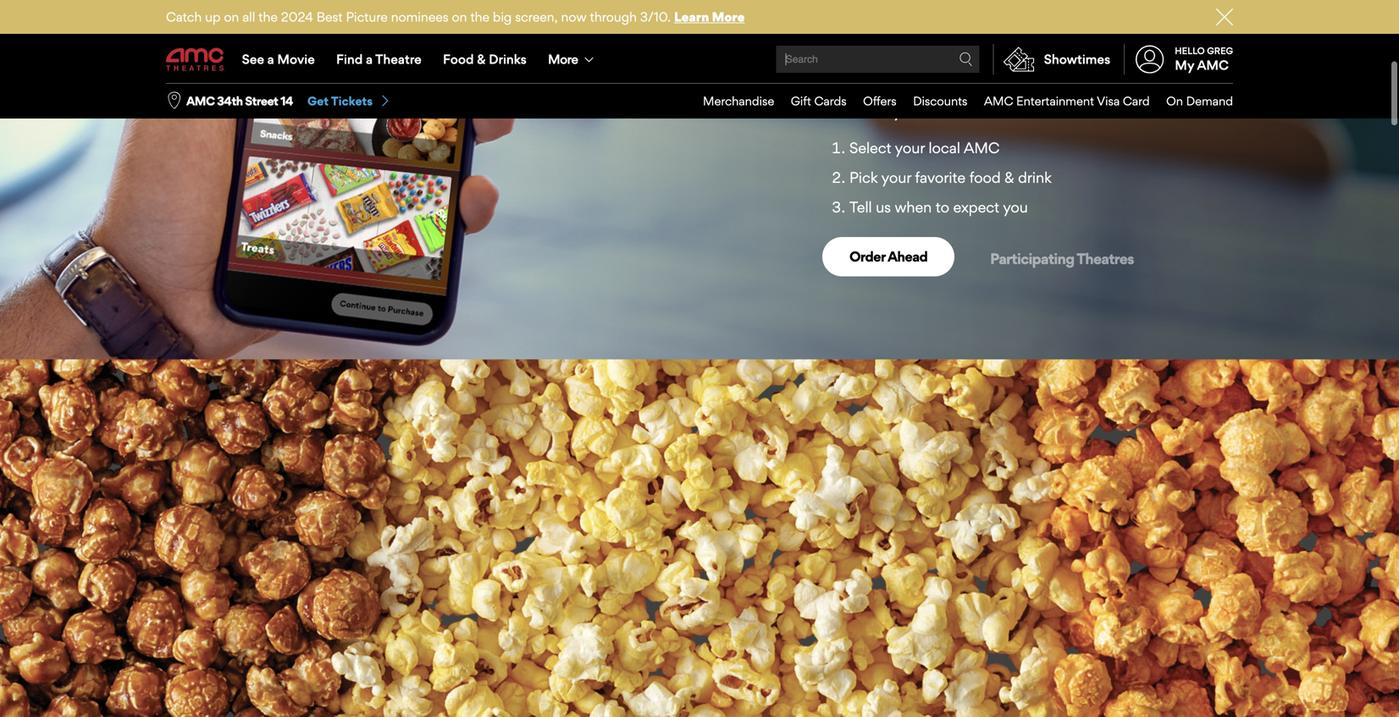 Task type: vqa. For each thing, say whether or not it's contained in the screenshot.
bottom MORE
yes



Task type: locate. For each thing, give the bounding box(es) containing it.
find a theatre
[[336, 51, 422, 67]]

theatre
[[376, 51, 422, 67]]

you down drink
[[1004, 198, 1029, 216]]

0 vertical spatial you
[[959, 56, 987, 76]]

your
[[884, 0, 918, 18], [895, 139, 925, 157], [882, 169, 912, 187]]

user profile image
[[1127, 45, 1174, 73]]

showtimes link
[[994, 44, 1111, 75]]

more down screen, on the left top of page
[[548, 51, 578, 67]]

entertainment
[[1017, 94, 1095, 109]]

order
[[937, 27, 978, 47]]

we'll
[[1113, 27, 1147, 47]]

amc left 34th
[[186, 94, 215, 109]]

pick
[[850, 169, 878, 187]]

on
[[1167, 94, 1184, 109]]

a right 'see'
[[267, 51, 274, 67]]

amc inside button
[[186, 94, 215, 109]]

here!
[[1021, 56, 1059, 76]]

favorite
[[922, 0, 979, 18], [916, 169, 966, 187]]

order ahead link
[[823, 237, 955, 277]]

1 horizontal spatial more
[[712, 9, 745, 25]]

food & drinks link
[[433, 36, 538, 83]]

on demand link
[[1150, 84, 1234, 118]]

0 horizontal spatial on
[[224, 9, 239, 25]]

tell
[[850, 198, 873, 216]]

when inside the getting your favorite movie treats is now easier than ever. just order them online, and we'll have them ready when you get here!
[[913, 56, 955, 76]]

menu containing more
[[166, 36, 1234, 83]]

& right food
[[477, 51, 486, 67]]

& right food at top
[[1005, 169, 1015, 187]]

3/10.
[[641, 9, 671, 25]]

more
[[712, 9, 745, 25], [548, 51, 578, 67]]

search the AMC website text field
[[784, 53, 960, 66]]

catch up on all the 2024 best picture nominees on the big screen, now through 3/10. learn more
[[166, 9, 745, 25]]

food & drinks
[[443, 51, 527, 67]]

now right screen, on the left top of page
[[561, 9, 587, 25]]

1 horizontal spatial the
[[471, 9, 490, 25]]

and
[[1080, 27, 1109, 47]]

your up us
[[882, 169, 912, 187]]

showtimes
[[1045, 51, 1111, 67]]

more button
[[538, 36, 609, 83]]

them down movie on the right top of the page
[[982, 27, 1021, 47]]

0 vertical spatial your
[[884, 0, 918, 18]]

drinks
[[489, 51, 527, 67]]

0 vertical spatial when
[[913, 56, 955, 76]]

0 horizontal spatial them
[[823, 56, 862, 76]]

on right nominees
[[452, 9, 467, 25]]

amc 34th street 14 button
[[186, 93, 293, 109]]

0 vertical spatial &
[[477, 51, 486, 67]]

ever.
[[861, 27, 897, 47]]

menu containing merchandise
[[687, 84, 1234, 118]]

more right learn on the top of page
[[712, 9, 745, 25]]

14
[[281, 94, 293, 109]]

2 a from the left
[[366, 51, 373, 67]]

get
[[308, 94, 329, 109]]

screen,
[[515, 9, 558, 25]]

food
[[970, 169, 1001, 187]]

your for pick
[[882, 169, 912, 187]]

now right is
[[1097, 0, 1130, 18]]

as
[[848, 100, 864, 121]]

0 horizontal spatial you
[[959, 56, 987, 76]]

amc logo image
[[166, 48, 225, 71], [166, 48, 225, 71]]

1 horizontal spatial now
[[1097, 0, 1130, 18]]

the left big
[[471, 9, 490, 25]]

1 vertical spatial &
[[1005, 169, 1015, 187]]

0 horizontal spatial &
[[477, 51, 486, 67]]

2 vertical spatial your
[[882, 169, 912, 187]]

big
[[493, 9, 512, 25]]

when left to
[[895, 198, 932, 216]]

on left all
[[224, 9, 239, 25]]

easier
[[1134, 0, 1178, 18]]

them down than
[[823, 56, 862, 76]]

your for select
[[895, 139, 925, 157]]

amc down greg at the right
[[1198, 57, 1229, 73]]

favorite for food
[[916, 169, 966, 187]]

0 horizontal spatial more
[[548, 51, 578, 67]]

1 horizontal spatial &
[[1005, 169, 1015, 187]]

street
[[245, 94, 278, 109]]

amc
[[1198, 57, 1229, 73], [985, 94, 1014, 109], [186, 94, 215, 109], [964, 139, 1000, 157]]

1 a from the left
[[267, 51, 274, 67]]

&
[[477, 51, 486, 67], [1005, 169, 1015, 187]]

than
[[823, 27, 857, 47]]

the right all
[[259, 9, 278, 25]]

now
[[1097, 0, 1130, 18], [561, 9, 587, 25]]

them
[[982, 27, 1021, 47], [823, 56, 862, 76]]

1 vertical spatial when
[[895, 198, 932, 216]]

0 vertical spatial more
[[712, 9, 745, 25]]

the
[[259, 9, 278, 25], [471, 9, 490, 25]]

1 vertical spatial more
[[548, 51, 578, 67]]

you left get
[[959, 56, 987, 76]]

0 vertical spatial menu
[[166, 36, 1234, 83]]

find a theatre link
[[326, 36, 433, 83]]

participating
[[991, 250, 1075, 268]]

your inside the getting your favorite movie treats is now easier than ever. just order them online, and we'll have them ready when you get here!
[[884, 0, 918, 18]]

1 horizontal spatial on
[[452, 9, 467, 25]]

participating theatres link
[[989, 239, 1136, 275]]

have
[[1151, 27, 1187, 47]]

1 horizontal spatial a
[[366, 51, 373, 67]]

favorite inside the getting your favorite movie treats is now easier than ever. just order them online, and we'll have them ready when you get here!
[[922, 0, 979, 18]]

1 horizontal spatial them
[[982, 27, 1021, 47]]

when left 'submit search icon'
[[913, 56, 955, 76]]

your up just
[[884, 0, 918, 18]]

1 vertical spatial your
[[895, 139, 925, 157]]

1 vertical spatial favorite
[[916, 169, 966, 187]]

menu
[[166, 36, 1234, 83], [687, 84, 1234, 118]]

select
[[850, 139, 892, 157]]

1 on from the left
[[224, 9, 239, 25]]

favorite up tell us when to expect you
[[916, 169, 966, 187]]

offers
[[864, 94, 897, 109]]

catch
[[166, 9, 202, 25]]

0 vertical spatial favorite
[[922, 0, 979, 18]]

1 vertical spatial menu
[[687, 84, 1234, 118]]

0 horizontal spatial a
[[267, 51, 274, 67]]

my
[[1176, 57, 1195, 73]]

local
[[929, 139, 961, 157]]

a right the find
[[366, 51, 373, 67]]

drink
[[1019, 169, 1052, 187]]

through
[[590, 9, 637, 25]]

menu down 'submit search icon'
[[687, 84, 1234, 118]]

now inside the getting your favorite movie treats is now easier than ever. just order them online, and we'll have them ready when you get here!
[[1097, 0, 1130, 18]]

0 horizontal spatial the
[[259, 9, 278, 25]]

find
[[336, 51, 363, 67]]

order
[[850, 248, 886, 265]]

favorite up the order
[[922, 0, 979, 18]]

hello greg my amc
[[1176, 45, 1234, 73]]

menu down learn on the top of page
[[166, 36, 1234, 83]]

your left local
[[895, 139, 925, 157]]

more inside button
[[548, 51, 578, 67]]

see a movie link
[[231, 36, 326, 83]]

favorite for movie
[[922, 0, 979, 18]]

visa
[[1098, 94, 1120, 109]]

dialog
[[0, 0, 1400, 718]]

1 vertical spatial you
[[1004, 198, 1029, 216]]

amc down get
[[985, 94, 1014, 109]]

greg
[[1208, 45, 1234, 56]]

on
[[224, 9, 239, 25], [452, 9, 467, 25]]



Task type: describe. For each thing, give the bounding box(es) containing it.
is
[[1081, 0, 1093, 18]]

learn more link
[[675, 9, 745, 25]]

gift
[[791, 94, 812, 109]]

us
[[876, 198, 892, 216]]

close this dialog image
[[1370, 685, 1387, 702]]

offers link
[[847, 84, 897, 118]]

movie
[[277, 51, 315, 67]]

theatres
[[1077, 250, 1135, 268]]

get tickets
[[308, 94, 373, 109]]

best
[[317, 9, 343, 25]]

food
[[443, 51, 474, 67]]

participating theatres
[[991, 250, 1135, 268]]

gift cards link
[[775, 84, 847, 118]]

tickets
[[331, 94, 373, 109]]

online,
[[1026, 27, 1076, 47]]

picture
[[346, 9, 388, 25]]

you inside the getting your favorite movie treats is now easier than ever. just order them online, and we'll have them ready when you get here!
[[959, 56, 987, 76]]

card
[[1124, 94, 1150, 109]]

movie
[[983, 0, 1030, 18]]

select your local amc
[[850, 139, 1000, 157]]

34th
[[217, 94, 243, 109]]

ready
[[867, 56, 909, 76]]

amc entertainment visa card
[[985, 94, 1150, 109]]

to
[[936, 198, 950, 216]]

up
[[205, 9, 221, 25]]

amc entertainment visa card link
[[968, 84, 1150, 118]]

cards
[[815, 94, 847, 109]]

just
[[901, 27, 933, 47]]

amc 34th street 14
[[186, 94, 293, 109]]

order ahead
[[850, 248, 928, 265]]

discounts link
[[897, 84, 968, 118]]

pick your favorite food & drink
[[850, 169, 1052, 187]]

learn
[[675, 9, 710, 25]]

ahead
[[888, 248, 928, 265]]

1 horizontal spatial you
[[1004, 198, 1029, 216]]

1 the from the left
[[259, 9, 278, 25]]

your for getting
[[884, 0, 918, 18]]

easy
[[869, 100, 903, 121]]

demand
[[1187, 94, 1234, 109]]

go to my account page element
[[1125, 36, 1234, 83]]

expect
[[954, 198, 1000, 216]]

get tickets link
[[308, 93, 392, 109]]

getting
[[823, 0, 880, 18]]

amc up food at top
[[964, 139, 1000, 157]]

all
[[243, 9, 255, 25]]

treats
[[1035, 0, 1077, 18]]

2 the from the left
[[471, 9, 490, 25]]

0 vertical spatial them
[[982, 27, 1021, 47]]

merchandise link
[[687, 84, 775, 118]]

nominees
[[391, 9, 449, 25]]

0 horizontal spatial now
[[561, 9, 587, 25]]

see a movie
[[242, 51, 315, 67]]

it's as easy as:
[[823, 100, 927, 121]]

get
[[992, 56, 1017, 76]]

a for movie
[[267, 51, 274, 67]]

as:
[[907, 100, 927, 121]]

2024
[[281, 9, 313, 25]]

2 on from the left
[[452, 9, 467, 25]]

hello
[[1176, 45, 1206, 56]]

it's
[[823, 100, 844, 121]]

merchandise
[[703, 94, 775, 109]]

a for theatre
[[366, 51, 373, 67]]

getting your favorite movie treats is now easier than ever. just order them online, and we'll have them ready when you get here!
[[823, 0, 1187, 76]]

on demand
[[1167, 94, 1234, 109]]

1 vertical spatial them
[[823, 56, 862, 76]]

amc inside hello greg my amc
[[1198, 57, 1229, 73]]

gift cards
[[791, 94, 847, 109]]

showtimes image
[[995, 44, 1045, 75]]

see
[[242, 51, 264, 67]]

tell us when to expect you
[[850, 198, 1029, 216]]

submit search icon image
[[960, 53, 973, 66]]

discounts
[[914, 94, 968, 109]]



